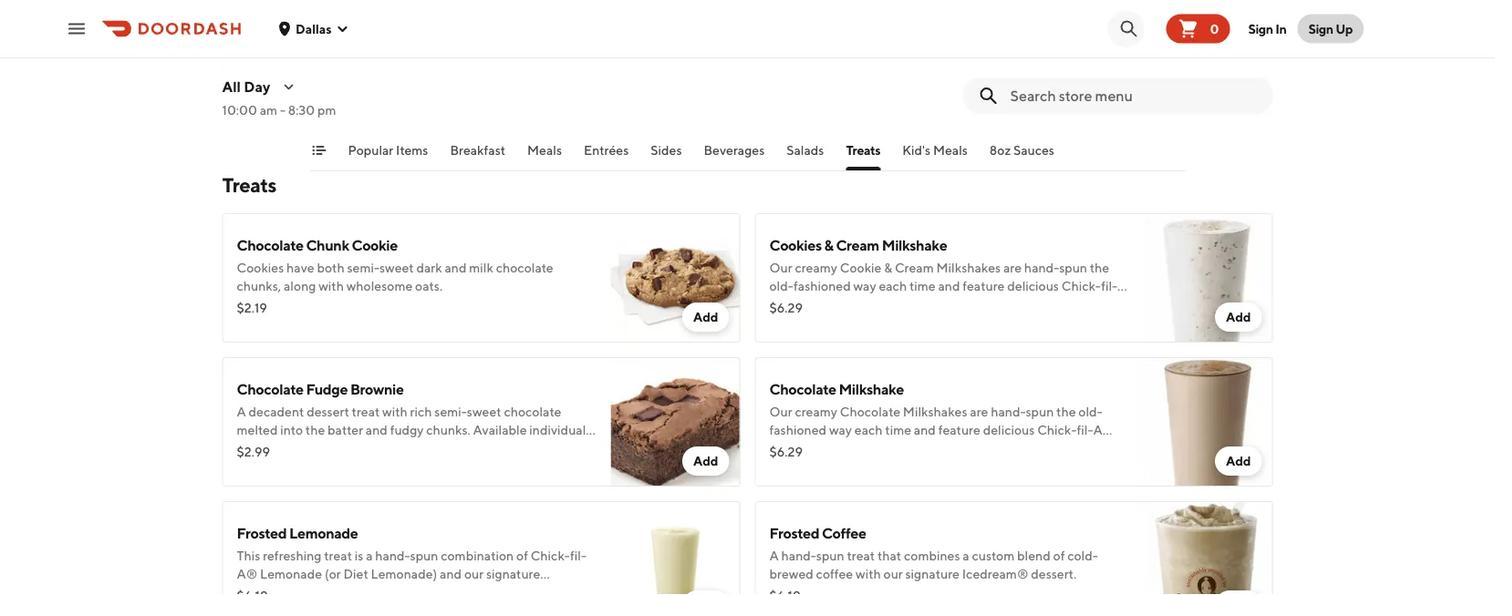 Task type: locate. For each thing, give the bounding box(es) containing it.
1 signature from the left
[[486, 567, 541, 582]]

1 horizontal spatial with
[[382, 405, 408, 420]]

$6.29 for cookies & cream milkshake
[[770, 301, 803, 316]]

semi- up chunks.
[[435, 405, 467, 420]]

creamy inside cookies & cream milkshake our creamy cookie & cream milkshakes are hand-spun the old-fashioned way each time and feature delicious chick-fil-a icedream® dessert.
[[795, 261, 838, 276]]

with down that
[[856, 567, 881, 582]]

milkshake
[[882, 237, 947, 254], [839, 381, 904, 398]]

0
[[1210, 21, 1219, 36]]

a inside cookies & cream milkshake our creamy cookie & cream milkshakes are hand-spun the old-fashioned way each time and feature delicious chick-fil-a icedream® dessert.
[[1118, 279, 1127, 294]]

0 horizontal spatial old-
[[770, 279, 794, 294]]

add for chocolate chunk cookie
[[693, 310, 719, 325]]

semi-
[[347, 261, 380, 276], [435, 405, 467, 420]]

of left "cold-" in the right of the page
[[1053, 549, 1065, 564]]

0 vertical spatial each
[[879, 279, 907, 294]]

1 our from the left
[[464, 567, 484, 582]]

chocolate inside chocolate fudge brownie a decadent dessert treat with rich semi-sweet chocolate melted into the batter and fudgy chunks. available individually or in a tray.
[[504, 405, 561, 420]]

and inside the frosted lemonade this refreshing treat is a hand-spun combination of chick-fil- a® lemonade (or diet lemonade) and our signature icedream® dessert.
[[440, 567, 462, 582]]

0 horizontal spatial are
[[970, 405, 989, 420]]

1 vertical spatial &
[[884, 261, 893, 276]]

chocolate milkshake image
[[1144, 358, 1273, 487]]

way
[[854, 279, 877, 294], [829, 423, 852, 438]]

1 horizontal spatial signature
[[906, 567, 960, 582]]

sign for sign up
[[1309, 21, 1334, 36]]

sweet up wholesome
[[380, 261, 414, 276]]

treat
[[352, 405, 380, 420], [324, 549, 352, 564], [847, 549, 875, 564]]

0 horizontal spatial with
[[319, 279, 344, 294]]

each
[[879, 279, 907, 294], [855, 423, 883, 438]]

0 horizontal spatial &
[[825, 237, 834, 254]]

0 horizontal spatial fil-
[[570, 549, 587, 564]]

semi- up wholesome
[[347, 261, 380, 276]]

hand- inside cookies & cream milkshake our creamy cookie & cream milkshakes are hand-spun the old-fashioned way each time and feature delicious chick-fil-a icedream® dessert.
[[1025, 261, 1060, 276]]

$13.09
[[237, 78, 276, 93]]

along
[[284, 279, 316, 294]]

treat down 'coffee'
[[847, 549, 875, 564]]

chocolate inside chocolate chunk cookie cookies have both semi-sweet dark and milk chocolate chunks, along with wholesome oats. $2.19
[[496, 261, 554, 276]]

Item Search search field
[[1011, 86, 1259, 106]]

0 vertical spatial old-
[[770, 279, 794, 294]]

0 vertical spatial creamy
[[795, 261, 838, 276]]

dark
[[417, 261, 442, 276]]

am
[[260, 103, 278, 118]]

entrées button
[[584, 141, 629, 171]]

and
[[445, 261, 467, 276], [938, 279, 960, 294], [366, 423, 388, 438], [914, 423, 936, 438], [440, 567, 462, 582]]

1 horizontal spatial are
[[1004, 261, 1022, 276]]

each inside cookies & cream milkshake our creamy cookie & cream milkshakes are hand-spun the old-fashioned way each time and feature delicious chick-fil-a icedream® dessert.
[[879, 279, 907, 294]]

creamy
[[795, 261, 838, 276], [795, 405, 838, 420]]

a right is at bottom left
[[366, 549, 373, 564]]

1 horizontal spatial a
[[366, 549, 373, 564]]

2 sign from the left
[[1309, 21, 1334, 36]]

the
[[1090, 261, 1110, 276], [1057, 405, 1076, 420], [306, 423, 325, 438]]

1 vertical spatial delicious
[[983, 423, 1035, 438]]

cookie
[[352, 237, 398, 254], [840, 261, 882, 276]]

0 horizontal spatial treats
[[222, 173, 276, 197]]

1 horizontal spatial cookies
[[770, 237, 822, 254]]

chocolate
[[496, 261, 554, 276], [504, 405, 561, 420]]

chocolate chunk cookie cookies have both semi-sweet dark and milk chocolate chunks, along with wholesome oats. $2.19
[[237, 237, 554, 316]]

time
[[910, 279, 936, 294], [885, 423, 912, 438]]

2 frosted from the left
[[770, 525, 820, 542]]

0 horizontal spatial meals
[[527, 143, 562, 158]]

old- inside chocolate milkshake our creamy chocolate milkshakes are hand-spun the old- fashioned way each time and feature delicious chick-fil-a icedream® dessert.
[[1079, 405, 1103, 420]]

dessert. inside chocolate milkshake our creamy chocolate milkshakes are hand-spun the old- fashioned way each time and feature delicious chick-fil-a icedream® dessert.
[[839, 441, 884, 456]]

fashioned inside chocolate milkshake our creamy chocolate milkshakes are hand-spun the old- fashioned way each time and feature delicious chick-fil-a icedream® dessert.
[[770, 423, 827, 438]]

2 vertical spatial chick-
[[531, 549, 570, 564]]

1 horizontal spatial sweet
[[467, 405, 501, 420]]

0 vertical spatial cream
[[836, 237, 880, 254]]

feature
[[963, 279, 1005, 294], [939, 423, 981, 438]]

milkshakes
[[937, 261, 1001, 276], [903, 405, 968, 420]]

0 vertical spatial chocolate
[[496, 261, 554, 276]]

1 vertical spatial semi-
[[435, 405, 467, 420]]

0 vertical spatial $6.29
[[770, 301, 803, 316]]

$6.29
[[770, 301, 803, 316], [770, 445, 803, 460]]

add item to cart image
[[1226, 591, 1251, 596]]

0 vertical spatial cookie
[[352, 237, 398, 254]]

blend
[[1017, 549, 1051, 564]]

kid's meals
[[903, 143, 968, 158]]

delicious
[[1008, 279, 1059, 294], [983, 423, 1035, 438]]

is
[[355, 549, 364, 564]]

1 vertical spatial sweet
[[467, 405, 501, 420]]

0 horizontal spatial our
[[464, 567, 484, 582]]

old- inside cookies & cream milkshake our creamy cookie & cream milkshakes are hand-spun the old-fashioned way each time and feature delicious chick-fil-a icedream® dessert.
[[770, 279, 794, 294]]

the inside chocolate fudge brownie a decadent dessert treat with rich semi-sweet chocolate melted into the batter and fudgy chunks. available individually or in a tray.
[[306, 423, 325, 438]]

0 horizontal spatial cookie
[[352, 237, 398, 254]]

1 vertical spatial milkshake
[[839, 381, 904, 398]]

our down that
[[884, 567, 903, 582]]

lemonade down refreshing
[[260, 567, 322, 582]]

1 horizontal spatial fil-
[[1077, 423, 1094, 438]]

chocolate right milk at the top of the page
[[496, 261, 554, 276]]

sign up
[[1309, 21, 1353, 36]]

1 horizontal spatial frosted
[[770, 525, 820, 542]]

sign for sign in
[[1249, 21, 1274, 36]]

2 meals from the left
[[933, 143, 968, 158]]

a inside the frosted lemonade this refreshing treat is a hand-spun combination of chick-fil- a® lemonade (or diet lemonade) and our signature icedream® dessert.
[[366, 549, 373, 564]]

1 of from the left
[[516, 549, 528, 564]]

sign left in
[[1249, 21, 1274, 36]]

icedream®
[[770, 297, 836, 312], [770, 441, 836, 456], [962, 567, 1029, 582], [237, 585, 303, 596]]

are
[[1004, 261, 1022, 276], [970, 405, 989, 420]]

chocolate inside chocolate fudge brownie a decadent dessert treat with rich semi-sweet chocolate melted into the batter and fudgy chunks. available individually or in a tray.
[[237, 381, 304, 398]]

icedream® inside chocolate milkshake our creamy chocolate milkshakes are hand-spun the old- fashioned way each time and feature delicious chick-fil-a icedream® dessert.
[[770, 441, 836, 456]]

creamy inside chocolate milkshake our creamy chocolate milkshakes are hand-spun the old- fashioned way each time and feature delicious chick-fil-a icedream® dessert.
[[795, 405, 838, 420]]

frosted up this
[[237, 525, 287, 542]]

old-
[[770, 279, 794, 294], [1079, 405, 1103, 420]]

frosted inside the frosted lemonade this refreshing treat is a hand-spun combination of chick-fil- a® lemonade (or diet lemonade) and our signature icedream® dessert.
[[237, 525, 287, 542]]

0 vertical spatial fil-
[[1102, 279, 1118, 294]]

signature
[[486, 567, 541, 582], [906, 567, 960, 582]]

0 vertical spatial are
[[1004, 261, 1022, 276]]

1 horizontal spatial old-
[[1079, 405, 1103, 420]]

sides
[[651, 143, 682, 158]]

each inside chocolate milkshake our creamy chocolate milkshakes are hand-spun the old- fashioned way each time and feature delicious chick-fil-a icedream® dessert.
[[855, 423, 883, 438]]

0 vertical spatial feature
[[963, 279, 1005, 294]]

1 vertical spatial with
[[382, 405, 408, 420]]

market salad image
[[611, 0, 740, 120]]

that
[[878, 549, 902, 564]]

chocolate for chocolate chunk cookie
[[237, 237, 304, 254]]

treat down brownie
[[352, 405, 380, 420]]

0 vertical spatial fashioned
[[794, 279, 851, 294]]

1 vertical spatial way
[[829, 423, 852, 438]]

chunk
[[306, 237, 349, 254]]

our inside frosted coffee a hand-spun treat that combines a custom blend of cold- brewed coffee with our signature icedream® dessert.
[[884, 567, 903, 582]]

1 frosted from the left
[[237, 525, 287, 542]]

semi- inside chocolate fudge brownie a decadent dessert treat with rich semi-sweet chocolate melted into the batter and fudgy chunks. available individually or in a tray.
[[435, 405, 467, 420]]

of right combination
[[516, 549, 528, 564]]

a right in
[[264, 441, 271, 456]]

chunks,
[[237, 279, 281, 294]]

add for chocolate milkshake
[[1226, 454, 1251, 469]]

2 signature from the left
[[906, 567, 960, 582]]

and inside chocolate fudge brownie a decadent dessert treat with rich semi-sweet chocolate melted into the batter and fudgy chunks. available individually or in a tray.
[[366, 423, 388, 438]]

cookie inside chocolate chunk cookie cookies have both semi-sweet dark and milk chocolate chunks, along with wholesome oats. $2.19
[[352, 237, 398, 254]]

1 vertical spatial old-
[[1079, 405, 1103, 420]]

2 horizontal spatial fil-
[[1102, 279, 1118, 294]]

add button for chocolate fudge brownie
[[682, 447, 730, 476]]

treats left kid's
[[846, 143, 881, 158]]

sauces
[[1014, 143, 1055, 158]]

1 vertical spatial each
[[855, 423, 883, 438]]

1 sign from the left
[[1249, 21, 1274, 36]]

2 vertical spatial fil-
[[570, 549, 587, 564]]

milk
[[469, 261, 494, 276]]

0 horizontal spatial way
[[829, 423, 852, 438]]

$2.99
[[237, 445, 270, 460]]

dallas
[[296, 21, 332, 36]]

chocolate for chocolate milkshake
[[770, 381, 836, 398]]

chocolate inside chocolate chunk cookie cookies have both semi-sweet dark and milk chocolate chunks, along with wholesome oats. $2.19
[[237, 237, 304, 254]]

2 $6.29 from the top
[[770, 445, 803, 460]]

spun inside the frosted lemonade this refreshing treat is a hand-spun combination of chick-fil- a® lemonade (or diet lemonade) and our signature icedream® dessert.
[[410, 549, 438, 564]]

2 horizontal spatial the
[[1090, 261, 1110, 276]]

0 vertical spatial treats
[[846, 143, 881, 158]]

1 vertical spatial chick-
[[1038, 423, 1077, 438]]

feature inside cookies & cream milkshake our creamy cookie & cream milkshakes are hand-spun the old-fashioned way each time and feature delicious chick-fil-a icedream® dessert.
[[963, 279, 1005, 294]]

treat inside the frosted lemonade this refreshing treat is a hand-spun combination of chick-fil- a® lemonade (or diet lemonade) and our signature icedream® dessert.
[[324, 549, 352, 564]]

oats.
[[415, 279, 443, 294]]

frosted for frosted lemonade
[[237, 525, 287, 542]]

in
[[251, 441, 262, 456]]

0 horizontal spatial a
[[264, 441, 271, 456]]

$2.19
[[237, 301, 267, 316]]

market
[[237, 14, 283, 31]]

2 of from the left
[[1053, 549, 1065, 564]]

a
[[1118, 279, 1127, 294], [237, 405, 246, 420], [1094, 423, 1103, 438], [770, 549, 779, 564]]

0 horizontal spatial cream
[[836, 237, 880, 254]]

of
[[516, 549, 528, 564], [1053, 549, 1065, 564]]

0 horizontal spatial sweet
[[380, 261, 414, 276]]

feature inside chocolate milkshake our creamy chocolate milkshakes are hand-spun the old- fashioned way each time and feature delicious chick-fil-a icedream® dessert.
[[939, 423, 981, 438]]

1 vertical spatial feature
[[939, 423, 981, 438]]

cookies down salads button
[[770, 237, 822, 254]]

treat up (or
[[324, 549, 352, 564]]

0 vertical spatial chick-
[[1062, 279, 1102, 294]]

chocolate fudge brownie image
[[611, 358, 740, 487]]

2 our from the left
[[884, 567, 903, 582]]

chocolate up individually
[[504, 405, 561, 420]]

0 vertical spatial milkshake
[[882, 237, 947, 254]]

2 our from the top
[[770, 405, 793, 420]]

sweet inside chocolate fudge brownie a decadent dessert treat with rich semi-sweet chocolate melted into the batter and fudgy chunks. available individually or in a tray.
[[467, 405, 501, 420]]

2 horizontal spatial a
[[963, 549, 970, 564]]

1 vertical spatial cookie
[[840, 261, 882, 276]]

1 vertical spatial fil-
[[1077, 423, 1094, 438]]

chunks.
[[426, 423, 471, 438]]

cookies & cream milkshake image
[[1144, 214, 1273, 343]]

1 horizontal spatial the
[[1057, 405, 1076, 420]]

1 horizontal spatial of
[[1053, 549, 1065, 564]]

0 vertical spatial time
[[910, 279, 936, 294]]

chick-
[[1062, 279, 1102, 294], [1038, 423, 1077, 438], [531, 549, 570, 564]]

with up fudgy
[[382, 405, 408, 420]]

2 creamy from the top
[[795, 405, 838, 420]]

refreshing
[[263, 549, 322, 564]]

sweet
[[380, 261, 414, 276], [467, 405, 501, 420]]

0 horizontal spatial the
[[306, 423, 325, 438]]

a left custom
[[963, 549, 970, 564]]

1 vertical spatial the
[[1057, 405, 1076, 420]]

1 vertical spatial time
[[885, 423, 912, 438]]

1 vertical spatial milkshakes
[[903, 405, 968, 420]]

delicious inside chocolate milkshake our creamy chocolate milkshakes are hand-spun the old- fashioned way each time and feature delicious chick-fil-a icedream® dessert.
[[983, 423, 1035, 438]]

hand-
[[1025, 261, 1060, 276], [991, 405, 1026, 420], [375, 549, 410, 564], [782, 549, 817, 564]]

frosted up menu
[[770, 525, 820, 542]]

0 horizontal spatial cookies
[[237, 261, 284, 276]]

milkshakes inside chocolate milkshake our creamy chocolate milkshakes are hand-spun the old- fashioned way each time and feature delicious chick-fil-a icedream® dessert.
[[903, 405, 968, 420]]

cookies up chunks,
[[237, 261, 284, 276]]

meals inside kid's meals "button"
[[933, 143, 968, 158]]

sweet up available
[[467, 405, 501, 420]]

1 horizontal spatial sign
[[1309, 21, 1334, 36]]

kid's
[[903, 143, 931, 158]]

fashioned inside cookies & cream milkshake our creamy cookie & cream milkshakes are hand-spun the old-fashioned way each time and feature delicious chick-fil-a icedream® dessert.
[[794, 279, 851, 294]]

0 button
[[1167, 14, 1230, 43]]

our down combination
[[464, 567, 484, 582]]

popular
[[348, 143, 394, 158]]

batter
[[328, 423, 363, 438]]

add button for chocolate milkshake
[[1215, 447, 1262, 476]]

beverages button
[[704, 141, 765, 171]]

1 creamy from the top
[[795, 261, 838, 276]]

add for cookies & cream milkshake
[[1226, 310, 1251, 325]]

meals left entrées
[[527, 143, 562, 158]]

1 horizontal spatial cream
[[895, 261, 934, 276]]

breakfast
[[450, 143, 506, 158]]

delicious inside cookies & cream milkshake our creamy cookie & cream milkshakes are hand-spun the old-fashioned way each time and feature delicious chick-fil-a icedream® dessert.
[[1008, 279, 1059, 294]]

sign left up
[[1309, 21, 1334, 36]]

1 meals from the left
[[527, 143, 562, 158]]

1 our from the top
[[770, 261, 793, 276]]

chocolate
[[237, 237, 304, 254], [237, 381, 304, 398], [770, 381, 836, 398], [840, 405, 901, 420]]

add button for chocolate chunk cookie
[[682, 303, 730, 332]]

0 horizontal spatial of
[[516, 549, 528, 564]]

lemonade up refreshing
[[289, 525, 358, 542]]

our
[[464, 567, 484, 582], [884, 567, 903, 582]]

fil-
[[1102, 279, 1118, 294], [1077, 423, 1094, 438], [570, 549, 587, 564]]

2 horizontal spatial with
[[856, 567, 881, 582]]

time inside chocolate milkshake our creamy chocolate milkshakes are hand-spun the old- fashioned way each time and feature delicious chick-fil-a icedream® dessert.
[[885, 423, 912, 438]]

cream
[[836, 237, 880, 254], [895, 261, 934, 276]]

1 horizontal spatial way
[[854, 279, 877, 294]]

meals right kid's
[[933, 143, 968, 158]]

treats
[[846, 143, 881, 158], [222, 173, 276, 197]]

0 horizontal spatial frosted
[[237, 525, 287, 542]]

1 vertical spatial chocolate
[[504, 405, 561, 420]]

0 horizontal spatial signature
[[486, 567, 541, 582]]

sign
[[1249, 21, 1274, 36], [1309, 21, 1334, 36]]

our inside the frosted lemonade this refreshing treat is a hand-spun combination of chick-fil- a® lemonade (or diet lemonade) and our signature icedream® dessert.
[[464, 567, 484, 582]]

1 vertical spatial $6.29
[[770, 445, 803, 460]]

0 vertical spatial with
[[319, 279, 344, 294]]

spun
[[1060, 261, 1088, 276], [1026, 405, 1054, 420], [410, 549, 438, 564], [816, 549, 845, 564]]

0 vertical spatial semi-
[[347, 261, 380, 276]]

0 vertical spatial the
[[1090, 261, 1110, 276]]

-
[[280, 103, 286, 118]]

$6.29 for chocolate milkshake
[[770, 445, 803, 460]]

a inside frosted coffee a hand-spun treat that combines a custom blend of cold- brewed coffee with our signature icedream® dessert.
[[963, 549, 970, 564]]

2 vertical spatial the
[[306, 423, 325, 438]]

are inside cookies & cream milkshake our creamy cookie & cream milkshakes are hand-spun the old-fashioned way each time and feature delicious chick-fil-a icedream® dessert.
[[1004, 261, 1022, 276]]

dessert.
[[839, 297, 884, 312], [839, 441, 884, 456], [1031, 567, 1077, 582], [306, 585, 351, 596]]

signature inside frosted coffee a hand-spun treat that combines a custom blend of cold- brewed coffee with our signature icedream® dessert.
[[906, 567, 960, 582]]

0 horizontal spatial semi-
[[347, 261, 380, 276]]

0 vertical spatial our
[[770, 261, 793, 276]]

add item to cart image
[[693, 591, 719, 596]]

1 $6.29 from the top
[[770, 301, 803, 316]]

1 vertical spatial are
[[970, 405, 989, 420]]

0 vertical spatial &
[[825, 237, 834, 254]]

treats down "10:00"
[[222, 173, 276, 197]]

a®
[[237, 567, 258, 582]]

1 vertical spatial creamy
[[795, 405, 838, 420]]

frosted inside frosted coffee a hand-spun treat that combines a custom blend of cold- brewed coffee with our signature icedream® dessert.
[[770, 525, 820, 542]]

0 vertical spatial way
[[854, 279, 877, 294]]

0 vertical spatial delicious
[[1008, 279, 1059, 294]]

1 horizontal spatial treats
[[846, 143, 881, 158]]

0 vertical spatial milkshakes
[[937, 261, 1001, 276]]

0 horizontal spatial sign
[[1249, 21, 1274, 36]]

2 vertical spatial with
[[856, 567, 881, 582]]

1 horizontal spatial cookie
[[840, 261, 882, 276]]

our inside cookies & cream milkshake our creamy cookie & cream milkshakes are hand-spun the old-fashioned way each time and feature delicious chick-fil-a icedream® dessert.
[[770, 261, 793, 276]]

popular items button
[[348, 141, 428, 171]]

1 horizontal spatial semi-
[[435, 405, 467, 420]]

1 horizontal spatial our
[[884, 567, 903, 582]]

signature down combines
[[906, 567, 960, 582]]

0 vertical spatial sweet
[[380, 261, 414, 276]]

signature inside the frosted lemonade this refreshing treat is a hand-spun combination of chick-fil- a® lemonade (or diet lemonade) and our signature icedream® dessert.
[[486, 567, 541, 582]]

0 vertical spatial cookies
[[770, 237, 822, 254]]

1 horizontal spatial &
[[884, 261, 893, 276]]

view menu button
[[686, 548, 810, 585]]

1 vertical spatial our
[[770, 405, 793, 420]]

frosted coffee image
[[1144, 502, 1273, 596]]

milkshake inside chocolate milkshake our creamy chocolate milkshakes are hand-spun the old- fashioned way each time and feature delicious chick-fil-a icedream® dessert.
[[839, 381, 904, 398]]

dessert. inside cookies & cream milkshake our creamy cookie & cream milkshakes are hand-spun the old-fashioned way each time and feature delicious chick-fil-a icedream® dessert.
[[839, 297, 884, 312]]

lemonade
[[289, 525, 358, 542], [260, 567, 322, 582]]

signature down combination
[[486, 567, 541, 582]]

with down both
[[319, 279, 344, 294]]

1 vertical spatial cookies
[[237, 261, 284, 276]]

1 horizontal spatial meals
[[933, 143, 968, 158]]

a
[[264, 441, 271, 456], [366, 549, 373, 564], [963, 549, 970, 564]]

1 vertical spatial fashioned
[[770, 423, 827, 438]]



Task type: vqa. For each thing, say whether or not it's contained in the screenshot.
fashioned inside the "Chocolate Milkshake Our creamy Chocolate Milkshakes are hand-spun the old- fashioned way each time and feature delicious Chick-fil-A Icedream® dessert."
yes



Task type: describe. For each thing, give the bounding box(es) containing it.
kid's meals button
[[903, 141, 968, 171]]

spun inside frosted coffee a hand-spun treat that combines a custom blend of cold- brewed coffee with our signature icedream® dessert.
[[816, 549, 845, 564]]

fudgy
[[390, 423, 424, 438]]

show menu categories image
[[312, 143, 326, 158]]

8oz
[[990, 143, 1011, 158]]

1 vertical spatial cream
[[895, 261, 934, 276]]

icedream® inside the frosted lemonade this refreshing treat is a hand-spun combination of chick-fil- a® lemonade (or diet lemonade) and our signature icedream® dessert.
[[237, 585, 303, 596]]

coffee
[[816, 567, 853, 582]]

with inside chocolate fudge brownie a decadent dessert treat with rich semi-sweet chocolate melted into the batter and fudgy chunks. available individually or in a tray.
[[382, 405, 408, 420]]

sweet inside chocolate chunk cookie cookies have both semi-sweet dark and milk chocolate chunks, along with wholesome oats. $2.19
[[380, 261, 414, 276]]

way inside chocolate milkshake our creamy chocolate milkshakes are hand-spun the old- fashioned way each time and feature delicious chick-fil-a icedream® dessert.
[[829, 423, 852, 438]]

of inside frosted coffee a hand-spun treat that combines a custom blend of cold- brewed coffee with our signature icedream® dessert.
[[1053, 549, 1065, 564]]

melted
[[237, 423, 278, 438]]

the inside cookies & cream milkshake our creamy cookie & cream milkshakes are hand-spun the old-fashioned way each time and feature delicious chick-fil-a icedream® dessert.
[[1090, 261, 1110, 276]]

cookie inside cookies & cream milkshake our creamy cookie & cream milkshakes are hand-spun the old-fashioned way each time and feature delicious chick-fil-a icedream® dessert.
[[840, 261, 882, 276]]

chocolate for chocolate fudge brownie
[[237, 381, 304, 398]]

add button for cookies & cream milkshake
[[1215, 303, 1262, 332]]

into
[[280, 423, 303, 438]]

items
[[396, 143, 428, 158]]

cookies inside chocolate chunk cookie cookies have both semi-sweet dark and milk chocolate chunks, along with wholesome oats. $2.19
[[237, 261, 284, 276]]

brewed
[[770, 567, 814, 582]]

and inside cookies & cream milkshake our creamy cookie & cream milkshakes are hand-spun the old-fashioned way each time and feature delicious chick-fil-a icedream® dessert.
[[938, 279, 960, 294]]

pm
[[318, 103, 336, 118]]

tray.
[[274, 441, 298, 456]]

fil- inside the frosted lemonade this refreshing treat is a hand-spun combination of chick-fil- a® lemonade (or diet lemonade) and our signature icedream® dessert.
[[570, 549, 587, 564]]

available
[[473, 423, 527, 438]]

hand- inside the frosted lemonade this refreshing treat is a hand-spun combination of chick-fil- a® lemonade (or diet lemonade) and our signature icedream® dessert.
[[375, 549, 410, 564]]

market salad
[[237, 14, 321, 31]]

icedream® inside frosted coffee a hand-spun treat that combines a custom blend of cold- brewed coffee with our signature icedream® dessert.
[[962, 567, 1029, 582]]

salad
[[286, 14, 321, 31]]

in
[[1276, 21, 1287, 36]]

diet
[[344, 567, 368, 582]]

rich
[[410, 405, 432, 420]]

treat inside chocolate fudge brownie a decadent dessert treat with rich semi-sweet chocolate melted into the batter and fudgy chunks. available individually or in a tray.
[[352, 405, 380, 420]]

cookies inside cookies & cream milkshake our creamy cookie & cream milkshakes are hand-spun the old-fashioned way each time and feature delicious chick-fil-a icedream® dessert.
[[770, 237, 822, 254]]

way inside cookies & cream milkshake our creamy cookie & cream milkshakes are hand-spun the old-fashioned way each time and feature delicious chick-fil-a icedream® dessert.
[[854, 279, 877, 294]]

this
[[237, 549, 260, 564]]

milkshake inside cookies & cream milkshake our creamy cookie & cream milkshakes are hand-spun the old-fashioned way each time and feature delicious chick-fil-a icedream® dessert.
[[882, 237, 947, 254]]

menus image
[[281, 79, 296, 94]]

chocolate for chocolate fudge brownie
[[504, 405, 561, 420]]

spun inside cookies & cream milkshake our creamy cookie & cream milkshakes are hand-spun the old-fashioned way each time and feature delicious chick-fil-a icedream® dessert.
[[1060, 261, 1088, 276]]

time inside cookies & cream milkshake our creamy cookie & cream milkshakes are hand-spun the old-fashioned way each time and feature delicious chick-fil-a icedream® dessert.
[[910, 279, 936, 294]]

with inside frosted coffee a hand-spun treat that combines a custom blend of cold- brewed coffee with our signature icedream® dessert.
[[856, 567, 881, 582]]

all
[[222, 78, 241, 95]]

salads
[[787, 143, 824, 158]]

are inside chocolate milkshake our creamy chocolate milkshakes are hand-spun the old- fashioned way each time and feature delicious chick-fil-a icedream® dessert.
[[970, 405, 989, 420]]

chick- inside cookies & cream milkshake our creamy cookie & cream milkshakes are hand-spun the old-fashioned way each time and feature delicious chick-fil-a icedream® dessert.
[[1062, 279, 1102, 294]]

10:00 am - 8:30 pm
[[222, 103, 336, 118]]

a inside chocolate fudge brownie a decadent dessert treat with rich semi-sweet chocolate melted into the batter and fudgy chunks. available individually or in a tray.
[[264, 441, 271, 456]]

brownie
[[350, 381, 404, 398]]

chocolate for chocolate chunk cookie
[[496, 261, 554, 276]]

breakfast button
[[450, 141, 506, 171]]

entrées
[[584, 143, 629, 158]]

sign in
[[1249, 21, 1287, 36]]

lemonade)
[[371, 567, 437, 582]]

hand- inside chocolate milkshake our creamy chocolate milkshakes are hand-spun the old- fashioned way each time and feature delicious chick-fil-a icedream® dessert.
[[991, 405, 1026, 420]]

dessert. inside the frosted lemonade this refreshing treat is a hand-spun combination of chick-fil- a® lemonade (or diet lemonade) and our signature icedream® dessert.
[[306, 585, 351, 596]]

decadent
[[249, 405, 304, 420]]

and inside chocolate milkshake our creamy chocolate milkshakes are hand-spun the old- fashioned way each time and feature delicious chick-fil-a icedream® dessert.
[[914, 423, 936, 438]]

menu
[[759, 558, 799, 575]]

fil- inside cookies & cream milkshake our creamy cookie & cream milkshakes are hand-spun the old-fashioned way each time and feature delicious chick-fil-a icedream® dessert.
[[1102, 279, 1118, 294]]

8oz sauces
[[990, 143, 1055, 158]]

hand- inside frosted coffee a hand-spun treat that combines a custom blend of cold- brewed coffee with our signature icedream® dessert.
[[782, 549, 817, 564]]

combination
[[441, 549, 514, 564]]

individually
[[530, 423, 596, 438]]

with inside chocolate chunk cookie cookies have both semi-sweet dark and milk chocolate chunks, along with wholesome oats. $2.19
[[319, 279, 344, 294]]

icedream® inside cookies & cream milkshake our creamy cookie & cream milkshakes are hand-spun the old-fashioned way each time and feature delicious chick-fil-a icedream® dessert.
[[770, 297, 836, 312]]

coffee
[[822, 525, 867, 542]]

add for chocolate fudge brownie
[[693, 454, 719, 469]]

milkshakes inside cookies & cream milkshake our creamy cookie & cream milkshakes are hand-spun the old-fashioned way each time and feature delicious chick-fil-a icedream® dessert.
[[937, 261, 1001, 276]]

chick- inside chocolate milkshake our creamy chocolate milkshakes are hand-spun the old- fashioned way each time and feature delicious chick-fil-a icedream® dessert.
[[1038, 423, 1077, 438]]

dallas button
[[277, 21, 350, 36]]

of inside the frosted lemonade this refreshing treat is a hand-spun combination of chick-fil- a® lemonade (or diet lemonade) and our signature icedream® dessert.
[[516, 549, 528, 564]]

a inside frosted coffee a hand-spun treat that combines a custom blend of cold- brewed coffee with our signature icedream® dessert.
[[770, 549, 779, 564]]

dessert
[[307, 405, 349, 420]]

dessert. inside frosted coffee a hand-spun treat that combines a custom blend of cold- brewed coffee with our signature icedream® dessert.
[[1031, 567, 1077, 582]]

and inside chocolate chunk cookie cookies have both semi-sweet dark and milk chocolate chunks, along with wholesome oats. $2.19
[[445, 261, 467, 276]]

chocolate fudge brownie a decadent dessert treat with rich semi-sweet chocolate melted into the batter and fudgy chunks. available individually or in a tray.
[[237, 381, 596, 456]]

our inside chocolate milkshake our creamy chocolate milkshakes are hand-spun the old- fashioned way each time and feature delicious chick-fil-a icedream® dessert.
[[770, 405, 793, 420]]

sign in link
[[1238, 10, 1298, 47]]

have
[[287, 261, 314, 276]]

salads button
[[787, 141, 824, 171]]

combines
[[904, 549, 960, 564]]

8oz sauces button
[[990, 141, 1055, 171]]

cookies & cream milkshake our creamy cookie & cream milkshakes are hand-spun the old-fashioned way each time and feature delicious chick-fil-a icedream® dessert.
[[770, 237, 1127, 312]]

beverages
[[704, 143, 765, 158]]

a inside chocolate milkshake our creamy chocolate milkshakes are hand-spun the old- fashioned way each time and feature delicious chick-fil-a icedream® dessert.
[[1094, 423, 1103, 438]]

frosted for frosted coffee
[[770, 525, 820, 542]]

open menu image
[[66, 18, 88, 40]]

the inside chocolate milkshake our creamy chocolate milkshakes are hand-spun the old- fashioned way each time and feature delicious chick-fil-a icedream® dessert.
[[1057, 405, 1076, 420]]

popular items
[[348, 143, 428, 158]]

meals button
[[527, 141, 562, 171]]

custom
[[972, 549, 1015, 564]]

1 vertical spatial lemonade
[[260, 567, 322, 582]]

semi- inside chocolate chunk cookie cookies have both semi-sweet dark and milk chocolate chunks, along with wholesome oats. $2.19
[[347, 261, 380, 276]]

cold-
[[1068, 549, 1098, 564]]

spun inside chocolate milkshake our creamy chocolate milkshakes are hand-spun the old- fashioned way each time and feature delicious chick-fil-a icedream® dessert.
[[1026, 405, 1054, 420]]

frosted lemonade this refreshing treat is a hand-spun combination of chick-fil- a® lemonade (or diet lemonade) and our signature icedream® dessert.
[[237, 525, 587, 596]]

chocolate milkshake our creamy chocolate milkshakes are hand-spun the old- fashioned way each time and feature delicious chick-fil-a icedream® dessert.
[[770, 381, 1103, 456]]

8:30
[[288, 103, 315, 118]]

day
[[244, 78, 270, 95]]

view menu
[[722, 558, 799, 575]]

0 vertical spatial lemonade
[[289, 525, 358, 542]]

view
[[722, 558, 756, 575]]

or
[[237, 441, 249, 456]]

sides button
[[651, 141, 682, 171]]

1 vertical spatial treats
[[222, 173, 276, 197]]

frosted lemonade image
[[611, 502, 740, 596]]

chick- inside the frosted lemonade this refreshing treat is a hand-spun combination of chick-fil- a® lemonade (or diet lemonade) and our signature icedream® dessert.
[[531, 549, 570, 564]]

10:00
[[222, 103, 257, 118]]

fudge
[[306, 381, 348, 398]]

chocolate chunk cookie image
[[611, 214, 740, 343]]

a inside chocolate fudge brownie a decadent dessert treat with rich semi-sweet chocolate melted into the batter and fudgy chunks. available individually or in a tray.
[[237, 405, 246, 420]]

(or
[[325, 567, 341, 582]]

wholesome
[[346, 279, 413, 294]]

frosted coffee a hand-spun treat that combines a custom blend of cold- brewed coffee with our signature icedream® dessert.
[[770, 525, 1098, 582]]

all day
[[222, 78, 270, 95]]

both
[[317, 261, 345, 276]]

fil- inside chocolate milkshake our creamy chocolate milkshakes are hand-spun the old- fashioned way each time and feature delicious chick-fil-a icedream® dessert.
[[1077, 423, 1094, 438]]

up
[[1336, 21, 1353, 36]]

sign up link
[[1298, 14, 1364, 43]]

treat inside frosted coffee a hand-spun treat that combines a custom blend of cold- brewed coffee with our signature icedream® dessert.
[[847, 549, 875, 564]]



